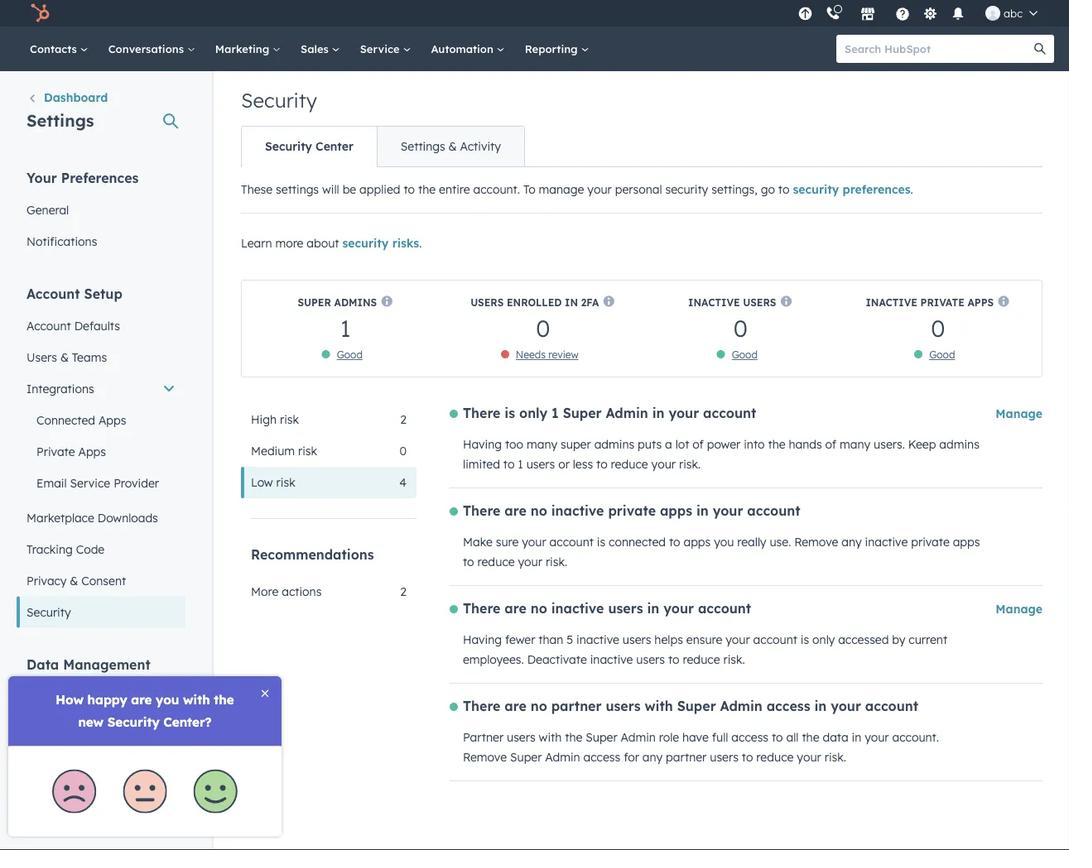 Task type: vqa. For each thing, say whether or not it's contained in the screenshot.


Task type: describe. For each thing, give the bounding box(es) containing it.
good button for users
[[732, 349, 758, 361]]

navigation containing security center
[[241, 126, 525, 167]]

into
[[744, 437, 765, 452]]

to inside having fewer than 5 inactive users helps ensure your account is only accessed by current employees. deactivate inactive users to reduce risk.
[[668, 653, 680, 667]]

employees.
[[463, 653, 524, 667]]

manage button for there are no inactive users in your account
[[996, 600, 1043, 620]]

inactive users
[[688, 296, 776, 309]]

apps for connected apps
[[99, 413, 126, 427]]

email service provider
[[36, 476, 159, 490]]

2 many from the left
[[840, 437, 871, 452]]

there for there is only 1 super admin in your account
[[463, 405, 501, 422]]

0 vertical spatial account.
[[473, 182, 520, 197]]

go
[[761, 182, 775, 197]]

inactive inside make sure your account is connected to apps you really use. remove any inactive private apps to reduce your risk.
[[865, 535, 908, 550]]

security center link
[[242, 127, 377, 167]]

accessed
[[838, 633, 889, 647]]

0 horizontal spatial partner
[[551, 698, 602, 715]]

0 vertical spatial apps
[[968, 296, 994, 309]]

account setup
[[27, 285, 122, 302]]

limited
[[463, 457, 500, 472]]

0 vertical spatial .
[[911, 182, 913, 197]]

too
[[505, 437, 524, 452]]

reduce inside make sure your account is connected to apps you really use. remove any inactive private apps to reduce your risk.
[[478, 555, 515, 570]]

to down make
[[463, 555, 474, 570]]

to
[[523, 182, 536, 197]]

recommendations
[[251, 547, 374, 563]]

more
[[251, 585, 279, 599]]

there are no partner users with super admin access in your account
[[463, 698, 919, 715]]

in inside partner users with the super admin role have full access to all the data in your account. remove super admin access for any partner users to reduce your risk.
[[852, 731, 862, 745]]

integrations
[[27, 381, 94, 396]]

is inside having fewer than 5 inactive users helps ensure your account is only accessed by current employees. deactivate inactive users to reduce risk.
[[801, 633, 809, 647]]

remove inside make sure your account is connected to apps you really use. remove any inactive private apps to reduce your risk.
[[795, 535, 839, 550]]

2 horizontal spatial users
[[743, 296, 776, 309]]

0 horizontal spatial only
[[519, 405, 548, 422]]

reporting
[[525, 42, 581, 56]]

hubspot image
[[30, 3, 50, 23]]

all
[[787, 731, 799, 745]]

data management element
[[17, 656, 186, 851]]

settings,
[[712, 182, 758, 197]]

are for there are no partner users with super admin access in your account
[[505, 698, 527, 715]]

needs
[[516, 349, 546, 361]]

power
[[707, 437, 741, 452]]

the left entire
[[418, 182, 436, 197]]

review
[[549, 349, 579, 361]]

private apps
[[36, 444, 106, 459]]

users & teams
[[27, 350, 107, 364]]

1 vertical spatial access
[[732, 731, 769, 745]]

2 vertical spatial &
[[70, 574, 78, 588]]

account up power
[[703, 405, 757, 422]]

users for users & teams
[[27, 350, 57, 364]]

having for there are no inactive users in your account
[[463, 633, 502, 647]]

users right partner
[[507, 731, 536, 745]]

reporting link
[[515, 27, 599, 71]]

there for there are no partner users with super admin access in your account
[[463, 698, 501, 715]]

there are no inactive private apps in your account
[[463, 503, 801, 519]]

marketing
[[215, 42, 273, 56]]

to right connected
[[669, 535, 681, 550]]

marketplaces image
[[861, 7, 876, 22]]

make sure your account is connected to apps you really use. remove any inactive private apps to reduce your risk.
[[463, 535, 980, 570]]

your down all
[[797, 751, 822, 765]]

automation
[[431, 42, 497, 56]]

users up for
[[606, 698, 641, 715]]

integrations button
[[17, 373, 186, 405]]

0 horizontal spatial 1
[[340, 314, 351, 343]]

in up data
[[815, 698, 827, 715]]

admin up full
[[720, 698, 763, 715]]

in up puts
[[652, 405, 665, 422]]

notifications
[[27, 234, 97, 249]]

your up data
[[831, 698, 861, 715]]

account. inside partner users with the super admin role have full access to all the data in your account. remove super admin access for any partner users to reduce your risk.
[[893, 731, 939, 745]]

marketing link
[[205, 27, 291, 71]]

the down deactivate at the bottom of page
[[565, 731, 583, 745]]

your right the manage
[[588, 182, 612, 197]]

settings
[[276, 182, 319, 197]]

0 vertical spatial security
[[241, 88, 317, 113]]

admin up for
[[621, 731, 656, 745]]

0 vertical spatial service
[[360, 42, 403, 56]]

there for there are no inactive users in your account
[[463, 601, 501, 617]]

fewer
[[505, 633, 535, 647]]

users enrolled in 2fa
[[471, 296, 599, 309]]

with inside partner users with the super admin role have full access to all the data in your account. remove super admin access for any partner users to reduce your risk.
[[539, 731, 562, 745]]

abc menu
[[794, 0, 1050, 27]]

keep
[[909, 437, 936, 452]]

no for there are no inactive users in your account
[[531, 601, 547, 617]]

objects
[[27, 721, 68, 736]]

risk. inside make sure your account is connected to apps you really use. remove any inactive private apps to reduce your risk.
[[546, 555, 568, 570]]

0 horizontal spatial .
[[419, 236, 422, 251]]

abc
[[1004, 6, 1023, 20]]

the right all
[[802, 731, 820, 745]]

properties link
[[17, 681, 186, 713]]

center
[[316, 139, 354, 154]]

good for users
[[732, 349, 758, 361]]

general link
[[17, 194, 186, 226]]

account setup element
[[17, 285, 186, 628]]

email
[[36, 476, 67, 490]]

connected
[[609, 535, 666, 550]]

account up "ensure"
[[698, 601, 751, 617]]

private inside private apps link
[[36, 444, 75, 459]]

your right data
[[865, 731, 889, 745]]

to right go
[[779, 182, 790, 197]]

security link
[[17, 597, 186, 628]]

marketplace
[[27, 511, 94, 525]]

search image
[[1035, 43, 1046, 55]]

settings link
[[920, 5, 941, 22]]

role
[[659, 731, 679, 745]]

users for users enrolled in 2fa
[[471, 296, 504, 309]]

actions
[[282, 585, 322, 599]]

0 vertical spatial is
[[505, 405, 515, 422]]

deactivate
[[527, 653, 587, 667]]

account down by
[[866, 698, 919, 715]]

service link
[[350, 27, 421, 71]]

enrolled
[[507, 296, 562, 309]]

settings & activity link
[[377, 127, 524, 167]]

0 vertical spatial contacts
[[30, 42, 80, 56]]

there is only 1 super admin in your account
[[463, 405, 757, 422]]

less
[[573, 457, 593, 472]]

to right applied
[[404, 182, 415, 197]]

risk. inside partner users with the super admin role have full access to all the data in your account. remove super admin access for any partner users to reduce your risk.
[[825, 751, 847, 765]]

having too many super admins puts a lot of power into the hands of many users. keep admins limited to 1 users or less to reduce your risk.
[[463, 437, 980, 472]]

the inside having too many super admins puts a lot of power into the hands of many users. keep admins limited to 1 users or less to reduce your risk.
[[768, 437, 786, 452]]

only inside having fewer than 5 inactive users helps ensure your account is only accessed by current employees. deactivate inactive users to reduce risk.
[[813, 633, 835, 647]]

contacts inside data management element
[[36, 753, 86, 767]]

consent
[[81, 574, 126, 588]]

medium
[[251, 444, 295, 459]]

admin up puts
[[606, 405, 648, 422]]

privacy & consent link
[[17, 565, 186, 597]]

security risks link
[[342, 236, 419, 251]]

notifications link
[[17, 226, 186, 257]]

1 admins from the left
[[594, 437, 635, 452]]

reduce inside having fewer than 5 inactive users helps ensure your account is only accessed by current employees. deactivate inactive users to reduce risk.
[[683, 653, 720, 667]]

tracking
[[27, 542, 73, 557]]

reduce inside partner users with the super admin role have full access to all the data in your account. remove super admin access for any partner users to reduce your risk.
[[757, 751, 794, 765]]

needs review button
[[516, 349, 579, 361]]

5
[[567, 633, 573, 647]]

your inside having too many super admins puts a lot of power into the hands of many users. keep admins limited to 1 users or less to reduce your risk.
[[652, 457, 676, 472]]

admin left for
[[545, 751, 580, 765]]

ensure
[[687, 633, 723, 647]]

account up "use." on the bottom right of the page
[[747, 503, 801, 519]]

email service provider link
[[17, 468, 186, 499]]

leads link
[[17, 807, 186, 839]]

data
[[823, 731, 849, 745]]

dashboard link
[[27, 89, 108, 109]]

high
[[251, 413, 277, 427]]

your up lot
[[669, 405, 699, 422]]

marketplace downloads
[[27, 511, 158, 525]]

your preferences
[[27, 169, 139, 186]]

risk for low risk
[[276, 475, 295, 490]]

these settings will be applied to the entire account. to manage your personal security settings, go to security preferences .
[[241, 182, 913, 197]]

users down 'helps'
[[636, 653, 665, 667]]

lot
[[676, 437, 689, 452]]

security preferences link
[[793, 182, 911, 197]]

0 up 4
[[400, 444, 407, 459]]

a
[[665, 437, 672, 452]]

manage
[[539, 182, 584, 197]]

learn
[[241, 236, 272, 251]]

upgrade image
[[798, 7, 813, 22]]

low
[[251, 475, 273, 490]]

contacts link for conversations link
[[20, 27, 98, 71]]

risk. inside having fewer than 5 inactive users helps ensure your account is only accessed by current employees. deactivate inactive users to reduce risk.
[[724, 653, 745, 667]]

data management
[[27, 656, 151, 673]]

conversations link
[[98, 27, 205, 71]]

to down too
[[503, 457, 515, 472]]

dashboard
[[44, 90, 108, 105]]

you
[[714, 535, 734, 550]]

your up 'helps'
[[664, 601, 694, 617]]

be
[[343, 182, 356, 197]]

medium risk
[[251, 444, 317, 459]]

0 vertical spatial private
[[921, 296, 965, 309]]

full
[[712, 731, 729, 745]]

are for there are no inactive users in your account
[[505, 601, 527, 617]]

leads
[[36, 816, 69, 830]]

2 horizontal spatial 1
[[552, 405, 559, 422]]

service inside account setup element
[[70, 476, 110, 490]]

users inside having too many super admins puts a lot of power into the hands of many users. keep admins limited to 1 users or less to reduce your risk.
[[527, 457, 555, 472]]

manage for there are no inactive users in your account
[[996, 602, 1043, 617]]

settings image
[[923, 7, 938, 22]]

1 horizontal spatial security
[[666, 182, 709, 197]]

your down sure
[[518, 555, 543, 570]]

any inside make sure your account is connected to apps you really use. remove any inactive private apps to reduce your risk.
[[842, 535, 862, 550]]

conversations
[[108, 42, 187, 56]]



Task type: locate. For each thing, give the bounding box(es) containing it.
0 horizontal spatial inactive
[[688, 296, 740, 309]]

1 good button from the left
[[337, 349, 363, 361]]

inactive private apps
[[866, 296, 994, 309]]

1 no from the top
[[531, 503, 547, 519]]

activity
[[460, 139, 501, 154]]

1 vertical spatial contacts link
[[17, 744, 186, 776]]

teams
[[72, 350, 107, 364]]

to left all
[[772, 731, 783, 745]]

1 horizontal spatial with
[[645, 698, 673, 715]]

there
[[463, 405, 501, 422], [463, 503, 501, 519], [463, 601, 501, 617], [463, 698, 501, 715]]

2 no from the top
[[531, 601, 547, 617]]

1 vertical spatial partner
[[666, 751, 707, 765]]

users left or
[[527, 457, 555, 472]]

any right for
[[643, 751, 663, 765]]

account up account defaults
[[27, 285, 80, 302]]

security left risks
[[342, 236, 389, 251]]

remove inside partner users with the super admin role have full access to all the data in your account. remove super admin access for any partner users to reduce your risk.
[[463, 751, 507, 765]]

connected
[[36, 413, 95, 427]]

1 horizontal spatial 1
[[518, 457, 523, 472]]

0 vertical spatial are
[[505, 503, 527, 519]]

account defaults link
[[17, 310, 186, 342]]

security up security center
[[241, 88, 317, 113]]

1 horizontal spatial many
[[840, 437, 871, 452]]

1 vertical spatial settings
[[401, 139, 445, 154]]

0 vertical spatial access
[[767, 698, 811, 715]]

0 vertical spatial manage button
[[996, 404, 1043, 424]]

connected apps
[[36, 413, 126, 427]]

admin
[[606, 405, 648, 422], [720, 698, 763, 715], [621, 731, 656, 745], [545, 751, 580, 765]]

1 vertical spatial any
[[643, 751, 663, 765]]

any inside partner users with the super admin role have full access to all the data in your account. remove super admin access for any partner users to reduce your risk.
[[643, 751, 663, 765]]

2 of from the left
[[826, 437, 837, 452]]

4
[[400, 475, 407, 490]]

search button
[[1026, 35, 1055, 63]]

account for account defaults
[[27, 319, 71, 333]]

sales
[[301, 42, 332, 56]]

1 vertical spatial account
[[27, 319, 71, 333]]

your
[[27, 169, 57, 186]]

hands
[[789, 437, 822, 452]]

0 horizontal spatial private
[[608, 503, 656, 519]]

risk
[[280, 413, 299, 427], [298, 444, 317, 459], [276, 475, 295, 490]]

having up limited
[[463, 437, 502, 452]]

admins
[[594, 437, 635, 452], [940, 437, 980, 452]]

apps
[[660, 503, 692, 519], [684, 535, 711, 550], [953, 535, 980, 550]]

1 horizontal spatial of
[[826, 437, 837, 452]]

2 horizontal spatial is
[[801, 633, 809, 647]]

1 up or
[[552, 405, 559, 422]]

partner down have
[[666, 751, 707, 765]]

remove right "use." on the bottom right of the page
[[795, 535, 839, 550]]

1 vertical spatial is
[[597, 535, 606, 550]]

entire
[[439, 182, 470, 197]]

risk. down data
[[825, 751, 847, 765]]

settings down dashboard link
[[27, 110, 94, 130]]

account
[[703, 405, 757, 422], [747, 503, 801, 519], [550, 535, 594, 550], [698, 601, 751, 617], [753, 633, 798, 647], [866, 698, 919, 715]]

1 down super admins at the top
[[340, 314, 351, 343]]

1 vertical spatial manage button
[[996, 600, 1043, 620]]

1 horizontal spatial private
[[921, 296, 965, 309]]

0 vertical spatial no
[[531, 503, 547, 519]]

1 vertical spatial risk
[[298, 444, 317, 459]]

properties
[[27, 690, 83, 704]]

help image
[[896, 7, 910, 22]]

account.
[[473, 182, 520, 197], [893, 731, 939, 745]]

0 vertical spatial any
[[842, 535, 862, 550]]

many
[[527, 437, 558, 452], [840, 437, 871, 452]]

risk right 'low'
[[276, 475, 295, 490]]

service right sales link
[[360, 42, 403, 56]]

2 horizontal spatial good button
[[930, 349, 955, 361]]

preferences
[[61, 169, 139, 186]]

2 horizontal spatial good
[[930, 349, 955, 361]]

&
[[449, 139, 457, 154], [60, 350, 69, 364], [70, 574, 78, 588]]

inactive for inactive private apps
[[866, 296, 918, 309]]

hubspot link
[[20, 3, 62, 23]]

0 horizontal spatial users
[[27, 350, 57, 364]]

users inside account setup element
[[27, 350, 57, 364]]

good down inactive private apps
[[930, 349, 955, 361]]

1 vertical spatial manage
[[996, 602, 1043, 617]]

1 there from the top
[[463, 405, 501, 422]]

the
[[418, 182, 436, 197], [768, 437, 786, 452], [565, 731, 583, 745], [802, 731, 820, 745]]

contacts link
[[20, 27, 98, 71], [17, 744, 186, 776]]

1 horizontal spatial is
[[597, 535, 606, 550]]

upgrade link
[[795, 5, 816, 22]]

1 having from the top
[[463, 437, 502, 452]]

risk for medium risk
[[298, 444, 317, 459]]

there for there are no inactive private apps in your account
[[463, 503, 501, 519]]

security inside security 'link'
[[27, 605, 71, 620]]

risk. up there are no inactive users in your account
[[546, 555, 568, 570]]

private inside make sure your account is connected to apps you really use. remove any inactive private apps to reduce your risk.
[[911, 535, 950, 550]]

access left for
[[584, 751, 621, 765]]

1 vertical spatial account.
[[893, 731, 939, 745]]

contacts link for companies link on the bottom
[[17, 744, 186, 776]]

account inside 'link'
[[27, 319, 71, 333]]

are up sure
[[505, 503, 527, 519]]

help button
[[889, 0, 917, 27]]

with up role
[[645, 698, 673, 715]]

3 no from the top
[[531, 698, 547, 715]]

0 for private
[[931, 314, 945, 343]]

are for there are no inactive private apps in your account
[[505, 503, 527, 519]]

1 vertical spatial are
[[505, 601, 527, 617]]

personal
[[615, 182, 662, 197]]

access up all
[[767, 698, 811, 715]]

1 horizontal spatial &
[[70, 574, 78, 588]]

more
[[275, 236, 304, 251]]

2 for more actions
[[400, 585, 407, 599]]

2 2 from the top
[[400, 585, 407, 599]]

is left the accessed
[[801, 633, 809, 647]]

risk right the high
[[280, 413, 299, 427]]

1 inside having too many super admins puts a lot of power into the hands of many users. keep admins limited to 1 users or less to reduce your risk.
[[518, 457, 523, 472]]

admins
[[334, 296, 377, 309]]

2 good from the left
[[732, 349, 758, 361]]

account inside make sure your account is connected to apps you really use. remove any inactive private apps to reduce your risk.
[[550, 535, 594, 550]]

companies
[[36, 784, 98, 799]]

having inside having too many super admins puts a lot of power into the hands of many users. keep admins limited to 1 users or less to reduce your risk.
[[463, 437, 502, 452]]

1 horizontal spatial private
[[911, 535, 950, 550]]

your down a
[[652, 457, 676, 472]]

partner users with the super admin role have full access to all the data in your account. remove super admin access for any partner users to reduce your risk.
[[463, 731, 939, 765]]

1 of from the left
[[693, 437, 704, 452]]

0 horizontal spatial with
[[539, 731, 562, 745]]

account for account setup
[[27, 285, 80, 302]]

good down the inactive users
[[732, 349, 758, 361]]

0 vertical spatial contacts link
[[20, 27, 98, 71]]

to down there are no partner users with super admin access in your account
[[742, 751, 753, 765]]

1 horizontal spatial inactive
[[866, 296, 918, 309]]

make
[[463, 535, 493, 550]]

provider
[[114, 476, 159, 490]]

access right full
[[732, 731, 769, 745]]

abc button
[[976, 0, 1048, 27]]

reduce down "ensure"
[[683, 653, 720, 667]]

having inside having fewer than 5 inactive users helps ensure your account is only accessed by current employees. deactivate inactive users to reduce risk.
[[463, 633, 502, 647]]

2 vertical spatial 1
[[518, 457, 523, 472]]

1 horizontal spatial admins
[[940, 437, 980, 452]]

1 horizontal spatial good
[[732, 349, 758, 361]]

account inside having fewer than 5 inactive users helps ensure your account is only accessed by current employees. deactivate inactive users to reduce risk.
[[753, 633, 798, 647]]

having for there is only 1 super admin in your account
[[463, 437, 502, 452]]

your right sure
[[522, 535, 546, 550]]

your up you on the bottom of the page
[[713, 503, 743, 519]]

0 vertical spatial 1
[[340, 314, 351, 343]]

0 vertical spatial manage
[[996, 407, 1043, 421]]

in left 2fa
[[565, 296, 578, 309]]

0 vertical spatial settings
[[27, 110, 94, 130]]

security left settings,
[[666, 182, 709, 197]]

security center
[[265, 139, 354, 154]]

partner down deactivate at the bottom of page
[[551, 698, 602, 715]]

2 are from the top
[[505, 601, 527, 617]]

are down employees.
[[505, 698, 527, 715]]

2 vertical spatial risk
[[276, 475, 295, 490]]

0 horizontal spatial is
[[505, 405, 515, 422]]

objects button
[[17, 713, 186, 744]]

0 for enrolled
[[536, 314, 550, 343]]

0 horizontal spatial remove
[[463, 751, 507, 765]]

4 there from the top
[[463, 698, 501, 715]]

good for private
[[930, 349, 955, 361]]

is inside make sure your account is connected to apps you really use. remove any inactive private apps to reduce your risk.
[[597, 535, 606, 550]]

calling icon image
[[826, 6, 841, 21]]

1 vertical spatial private
[[911, 535, 950, 550]]

0 vertical spatial risk
[[280, 413, 299, 427]]

1 vertical spatial apps
[[99, 413, 126, 427]]

0 down inactive private apps
[[931, 314, 945, 343]]

risk right medium at the bottom left
[[298, 444, 317, 459]]

good button for private
[[930, 349, 955, 361]]

risk. inside having too many super admins puts a lot of power into the hands of many users. keep admins limited to 1 users or less to reduce your risk.
[[679, 457, 701, 472]]

0 horizontal spatial private
[[36, 444, 75, 459]]

& left teams at the left top of page
[[60, 350, 69, 364]]

2
[[400, 413, 407, 427], [400, 585, 407, 599]]

2 inactive from the left
[[866, 296, 918, 309]]

& left activity
[[449, 139, 457, 154]]

only up too
[[519, 405, 548, 422]]

settings for settings
[[27, 110, 94, 130]]

companies link
[[17, 776, 186, 807]]

contacts link down 'hubspot' link
[[20, 27, 98, 71]]

0 horizontal spatial settings
[[27, 110, 94, 130]]

apps for private apps
[[78, 444, 106, 459]]

contacts link up companies
[[17, 744, 186, 776]]

risks
[[392, 236, 419, 251]]

1 horizontal spatial users
[[471, 296, 504, 309]]

settings
[[27, 110, 94, 130], [401, 139, 445, 154]]

2 for high risk
[[400, 413, 407, 427]]

0 horizontal spatial account.
[[473, 182, 520, 197]]

super
[[561, 437, 591, 452]]

are up "fewer"
[[505, 601, 527, 617]]

1 vertical spatial 2
[[400, 585, 407, 599]]

with right partner
[[539, 731, 562, 745]]

1 account from the top
[[27, 285, 80, 302]]

1 manage button from the top
[[996, 404, 1043, 424]]

1 vertical spatial &
[[60, 350, 69, 364]]

2 manage button from the top
[[996, 600, 1043, 620]]

downloads
[[98, 511, 158, 525]]

there are no inactive users in your account
[[463, 601, 751, 617]]

users down full
[[710, 751, 739, 765]]

inactive
[[551, 503, 604, 519], [865, 535, 908, 550], [551, 601, 604, 617], [577, 633, 620, 647], [590, 653, 633, 667]]

1 horizontal spatial remove
[[795, 535, 839, 550]]

in up 'helps'
[[647, 601, 660, 617]]

2 vertical spatial access
[[584, 751, 621, 765]]

manage button for there is only 1 super admin in your account
[[996, 404, 1043, 424]]

1 vertical spatial having
[[463, 633, 502, 647]]

0 vertical spatial 2
[[400, 413, 407, 427]]

your right "ensure"
[[726, 633, 750, 647]]

3 good button from the left
[[930, 349, 955, 361]]

good button down admins
[[337, 349, 363, 361]]

to down 'helps'
[[668, 653, 680, 667]]

only
[[519, 405, 548, 422], [813, 633, 835, 647]]

0 vertical spatial with
[[645, 698, 673, 715]]

risk. up there are no partner users with super admin access in your account
[[724, 653, 745, 667]]

3 are from the top
[[505, 698, 527, 715]]

2 horizontal spatial &
[[449, 139, 457, 154]]

low risk
[[251, 475, 295, 490]]

security right go
[[793, 182, 839, 197]]

inactive
[[688, 296, 740, 309], [866, 296, 918, 309]]

inactive for inactive users
[[688, 296, 740, 309]]

1 horizontal spatial partner
[[666, 751, 707, 765]]

0 vertical spatial private
[[608, 503, 656, 519]]

2 good button from the left
[[732, 349, 758, 361]]

1 vertical spatial 1
[[552, 405, 559, 422]]

your preferences element
[[17, 169, 186, 257]]

security inside security center link
[[265, 139, 312, 154]]

1 manage from the top
[[996, 407, 1043, 421]]

users left 'helps'
[[623, 633, 651, 647]]

tracking code link
[[17, 534, 186, 565]]

good button
[[337, 349, 363, 361], [732, 349, 758, 361], [930, 349, 955, 361]]

1 good from the left
[[337, 349, 363, 361]]

navigation
[[241, 126, 525, 167]]

& right 'privacy'
[[70, 574, 78, 588]]

good button for admins
[[337, 349, 363, 361]]

no for there are no inactive private apps in your account
[[531, 503, 547, 519]]

users.
[[874, 437, 905, 452]]

1 horizontal spatial good button
[[732, 349, 758, 361]]

settings for settings & activity
[[401, 139, 445, 154]]

2 account from the top
[[27, 319, 71, 333]]

settings & activity
[[401, 139, 501, 154]]

sales link
[[291, 27, 350, 71]]

reduce down all
[[757, 751, 794, 765]]

access
[[767, 698, 811, 715], [732, 731, 769, 745], [584, 751, 621, 765]]

users down connected
[[608, 601, 643, 617]]

private
[[921, 296, 965, 309], [36, 444, 75, 459]]

than
[[539, 633, 564, 647]]

2 vertical spatial are
[[505, 698, 527, 715]]

apps
[[968, 296, 994, 309], [99, 413, 126, 427], [78, 444, 106, 459]]

risk for high risk
[[280, 413, 299, 427]]

risk. down lot
[[679, 457, 701, 472]]

2 horizontal spatial security
[[793, 182, 839, 197]]

is up too
[[505, 405, 515, 422]]

account. right data
[[893, 731, 939, 745]]

0 down the inactive users
[[734, 314, 748, 343]]

0 horizontal spatial many
[[527, 437, 558, 452]]

0 horizontal spatial any
[[643, 751, 663, 765]]

0 down users enrolled in 2fa
[[536, 314, 550, 343]]

2 vertical spatial no
[[531, 698, 547, 715]]

sure
[[496, 535, 519, 550]]

there up partner
[[463, 698, 501, 715]]

applied
[[360, 182, 401, 197]]

having fewer than 5 inactive users helps ensure your account is only accessed by current employees. deactivate inactive users to reduce risk.
[[463, 633, 948, 667]]

& inside navigation
[[449, 139, 457, 154]]

to right less
[[596, 457, 608, 472]]

of right lot
[[693, 437, 704, 452]]

& for account setup
[[60, 350, 69, 364]]

1 vertical spatial only
[[813, 633, 835, 647]]

reduce inside having too many super admins puts a lot of power into the hands of many users. keep admins limited to 1 users or less to reduce your risk.
[[611, 457, 648, 472]]

good for admins
[[337, 349, 363, 361]]

1 horizontal spatial only
[[813, 633, 835, 647]]

1 are from the top
[[505, 503, 527, 519]]

the right into
[[768, 437, 786, 452]]

manage for there is only 1 super admin in your account
[[996, 407, 1043, 421]]

& for security
[[449, 139, 457, 154]]

1 many from the left
[[527, 437, 558, 452]]

account up users & teams
[[27, 319, 71, 333]]

notifications image
[[951, 7, 966, 22]]

1 vertical spatial security
[[265, 139, 312, 154]]

defaults
[[74, 319, 120, 333]]

of right hands
[[826, 437, 837, 452]]

learn more about security risks .
[[241, 236, 422, 251]]

1 vertical spatial .
[[419, 236, 422, 251]]

2 vertical spatial security
[[27, 605, 71, 620]]

2 manage from the top
[[996, 602, 1043, 617]]

contacts up companies
[[36, 753, 86, 767]]

security down 'privacy'
[[27, 605, 71, 620]]

account. left to
[[473, 182, 520, 197]]

many right too
[[527, 437, 558, 452]]

0 horizontal spatial security
[[342, 236, 389, 251]]

good down admins
[[337, 349, 363, 361]]

good button down the inactive users
[[732, 349, 758, 361]]

admins down there is only 1 super admin in your account
[[594, 437, 635, 452]]

gary orlando image
[[986, 6, 1001, 21]]

partner inside partner users with the super admin role have full access to all the data in your account. remove super admin access for any partner users to reduce your risk.
[[666, 751, 707, 765]]

account right sure
[[550, 535, 594, 550]]

1 vertical spatial remove
[[463, 751, 507, 765]]

users
[[527, 457, 555, 472], [608, 601, 643, 617], [623, 633, 651, 647], [636, 653, 665, 667], [606, 698, 641, 715], [507, 731, 536, 745], [710, 751, 739, 765]]

no for there are no partner users with super admin access in your account
[[531, 698, 547, 715]]

settings up entire
[[401, 139, 445, 154]]

0 vertical spatial having
[[463, 437, 502, 452]]

settings inside navigation
[[401, 139, 445, 154]]

Search HubSpot search field
[[837, 35, 1040, 63]]

1 vertical spatial no
[[531, 601, 547, 617]]

1 inactive from the left
[[688, 296, 740, 309]]

manage button
[[996, 404, 1043, 424], [996, 600, 1043, 620]]

1 vertical spatial service
[[70, 476, 110, 490]]

1 horizontal spatial .
[[911, 182, 913, 197]]

1 vertical spatial with
[[539, 731, 562, 745]]

will
[[322, 182, 339, 197]]

account defaults
[[27, 319, 120, 333]]

in right data
[[852, 731, 862, 745]]

0 horizontal spatial good
[[337, 349, 363, 361]]

manage
[[996, 407, 1043, 421], [996, 602, 1043, 617]]

3 there from the top
[[463, 601, 501, 617]]

0 vertical spatial remove
[[795, 535, 839, 550]]

0 horizontal spatial good button
[[337, 349, 363, 361]]

super
[[298, 296, 331, 309], [563, 405, 602, 422], [677, 698, 716, 715], [586, 731, 618, 745], [510, 751, 542, 765]]

in up make sure your account is connected to apps you really use. remove any inactive private apps to reduce your risk.
[[697, 503, 709, 519]]

1 horizontal spatial service
[[360, 42, 403, 56]]

service down private apps link
[[70, 476, 110, 490]]

1 2 from the top
[[400, 413, 407, 427]]

account right "ensure"
[[753, 633, 798, 647]]

1 horizontal spatial any
[[842, 535, 862, 550]]

1 vertical spatial private
[[36, 444, 75, 459]]

3 good from the left
[[930, 349, 955, 361]]

having up employees.
[[463, 633, 502, 647]]

0 horizontal spatial service
[[70, 476, 110, 490]]

2 having from the top
[[463, 633, 502, 647]]

reduce down puts
[[611, 457, 648, 472]]

0 for users
[[734, 314, 748, 343]]

2 admins from the left
[[940, 437, 980, 452]]

0 horizontal spatial &
[[60, 350, 69, 364]]

privacy
[[27, 574, 67, 588]]

2 there from the top
[[463, 503, 501, 519]]

there up make
[[463, 503, 501, 519]]

0 horizontal spatial of
[[693, 437, 704, 452]]

your inside having fewer than 5 inactive users helps ensure your account is only accessed by current employees. deactivate inactive users to reduce risk.
[[726, 633, 750, 647]]

0 vertical spatial partner
[[551, 698, 602, 715]]

super admins
[[298, 296, 377, 309]]



